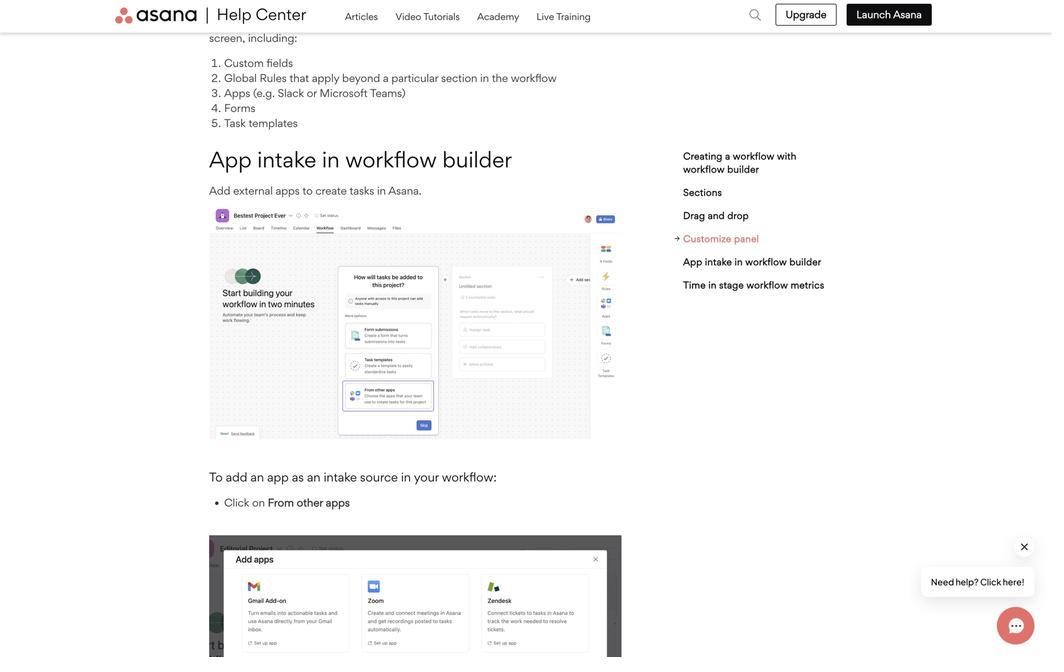 Task type: locate. For each thing, give the bounding box(es) containing it.
in right 'source'
[[401, 470, 411, 485]]

video
[[396, 10, 422, 22]]

app intake in workflow builder up tasks
[[209, 146, 512, 173]]

apps left to
[[276, 184, 300, 198]]

0 vertical spatial a
[[383, 71, 389, 85]]

0 horizontal spatial app intake in workflow builder
[[209, 146, 512, 173]]

0 vertical spatial panel
[[481, 16, 509, 30]]

your
[[585, 16, 607, 30], [414, 470, 439, 485]]

dashboard image
[[209, 0, 622, 16]]

an right as
[[307, 470, 321, 485]]

asana.
[[389, 184, 422, 198]]

app list image
[[209, 536, 622, 658]]

1 vertical spatial intake
[[705, 256, 732, 268]]

0 vertical spatial intake
[[257, 146, 316, 173]]

workflow down creating
[[684, 164, 725, 175]]

1 horizontal spatial on
[[512, 16, 525, 30]]

workflow down right
[[511, 71, 557, 85]]

1 vertical spatial add
[[209, 184, 231, 198]]

customize down dashboard image
[[425, 16, 479, 30]]

2 horizontal spatial builder
[[790, 256, 822, 268]]

workflow inside custom fields global rules that apply beyond a particular section in the workflow apps (e.g. slack or microsoft teams) forms task templates
[[511, 71, 557, 85]]

1 horizontal spatial intake
[[324, 470, 357, 485]]

add left external
[[209, 184, 231, 198]]

the left right
[[527, 16, 544, 30]]

add
[[226, 470, 247, 485]]

a right creating
[[726, 150, 731, 162]]

sections link
[[675, 181, 826, 204]]

1 add from the top
[[209, 16, 231, 30]]

tasks
[[350, 184, 374, 198]]

workflow
[[267, 16, 313, 30], [511, 71, 557, 85], [345, 146, 437, 173], [733, 150, 775, 162], [684, 164, 725, 175], [746, 256, 787, 268], [747, 279, 788, 291]]

in right time
[[709, 279, 717, 291]]

(e.g.
[[253, 86, 275, 100]]

1 horizontal spatial app
[[684, 256, 703, 268]]

panel left live
[[481, 16, 509, 30]]

from
[[268, 496, 294, 510]]

on right the click on the left
[[252, 496, 265, 510]]

on left live
[[512, 16, 525, 30]]

global
[[224, 71, 257, 85]]

a up teams)
[[383, 71, 389, 85]]

source
[[360, 470, 398, 485]]

on inside panel on the right of your screen, including:
[[512, 16, 525, 30]]

1 vertical spatial on
[[252, 496, 265, 510]]

launch asana link
[[847, 4, 932, 26]]

1 horizontal spatial panel
[[735, 233, 759, 245]]

with
[[777, 150, 797, 162]]

0 horizontal spatial intake
[[257, 146, 316, 173]]

intake up to
[[257, 146, 316, 173]]

0 horizontal spatial an
[[251, 470, 264, 485]]

app intake in workflow builder
[[209, 146, 512, 173], [684, 256, 822, 268]]

1 horizontal spatial an
[[307, 470, 321, 485]]

add app image
[[209, 209, 622, 440]]

in right tasks
[[377, 184, 386, 198]]

2 add from the top
[[209, 184, 231, 198]]

a inside custom fields global rules that apply beyond a particular section in the workflow apps (e.g. slack or microsoft teams) forms task templates
[[383, 71, 389, 85]]

articles
[[345, 10, 381, 22]]

panel
[[481, 16, 509, 30], [735, 233, 759, 245]]

including:
[[248, 31, 297, 45]]

intake inside app intake in workflow builder link
[[705, 256, 732, 268]]

a
[[383, 71, 389, 85], [726, 150, 731, 162]]

0 horizontal spatial asana help center help center home page image
[[115, 8, 208, 24]]

on
[[512, 16, 525, 30], [252, 496, 265, 510]]

1 an from the left
[[251, 470, 264, 485]]

1 horizontal spatial the
[[492, 71, 508, 85]]

intake
[[257, 146, 316, 173], [705, 256, 732, 268], [324, 470, 357, 485]]

in right section
[[480, 71, 489, 85]]

0 horizontal spatial a
[[383, 71, 389, 85]]

to add an app as an intake source in your workflow:
[[209, 470, 497, 485]]

add
[[209, 16, 231, 30], [209, 184, 231, 198]]

articles link
[[345, 7, 381, 25]]

microsoft
[[320, 86, 368, 100]]

the
[[406, 16, 423, 30], [527, 16, 544, 30], [492, 71, 508, 85]]

academy link
[[478, 7, 522, 25]]

0 horizontal spatial customize
[[425, 16, 479, 30]]

intake left 'source'
[[324, 470, 357, 485]]

0 vertical spatial app intake in workflow builder
[[209, 146, 512, 173]]

0 vertical spatial on
[[512, 16, 525, 30]]

teams)
[[370, 86, 406, 100]]

builder
[[443, 146, 512, 173], [728, 164, 760, 175], [790, 256, 822, 268]]

0 vertical spatial app
[[209, 146, 252, 173]]

1 horizontal spatial builder
[[728, 164, 760, 175]]

0 horizontal spatial on
[[252, 496, 265, 510]]

add external apps to create tasks in asana.
[[209, 184, 422, 198]]

2 an from the left
[[307, 470, 321, 485]]

creating
[[684, 150, 723, 162]]

an left 'app'
[[251, 470, 264, 485]]

apps
[[276, 184, 300, 198], [326, 496, 350, 510]]

through
[[364, 16, 404, 30]]

customize panel link
[[675, 227, 826, 251]]

upgrade
[[786, 8, 827, 21]]

0 horizontal spatial your
[[414, 470, 439, 485]]

customize
[[425, 16, 479, 30], [684, 233, 732, 245]]

app
[[267, 470, 289, 485]]

custom
[[224, 56, 264, 70]]

tutorials
[[424, 10, 460, 22]]

workflow:
[[442, 470, 497, 485]]

your left workflow:
[[414, 470, 439, 485]]

0 vertical spatial customize
[[425, 16, 479, 30]]

create
[[316, 184, 347, 198]]

panel down drag and drop link
[[735, 233, 759, 245]]

1 asana help center help center home page image from the left
[[115, 8, 208, 24]]

your right of
[[585, 16, 607, 30]]

that
[[290, 71, 309, 85]]

1 vertical spatial panel
[[735, 233, 759, 245]]

1 horizontal spatial asana help center help center home page image
[[211, 8, 306, 24]]

an
[[251, 470, 264, 485], [307, 470, 321, 485]]

add up screen,
[[209, 16, 231, 30]]

0 vertical spatial your
[[585, 16, 607, 30]]

asana help center help center home page image
[[115, 8, 208, 24], [211, 8, 306, 24]]

1 vertical spatial app
[[684, 256, 703, 268]]

panel on the right of your screen, including:
[[209, 16, 607, 45]]

1 horizontal spatial customize
[[684, 233, 732, 245]]

intake down customize panel
[[705, 256, 732, 268]]

the down dashboard image
[[406, 16, 423, 30]]

1 horizontal spatial your
[[585, 16, 607, 30]]

particular
[[392, 71, 439, 85]]

customize down drag and drop
[[684, 233, 732, 245]]

training
[[557, 10, 591, 22]]

apps right other
[[326, 496, 350, 510]]

app intake in workflow builder down customize panel link
[[684, 256, 822, 268]]

in up create
[[322, 146, 340, 173]]

1 vertical spatial customize
[[684, 233, 732, 245]]

1 horizontal spatial app intake in workflow builder
[[684, 256, 822, 268]]

2 horizontal spatial intake
[[705, 256, 732, 268]]

section
[[441, 71, 478, 85]]

1 vertical spatial apps
[[326, 496, 350, 510]]

0 horizontal spatial panel
[[481, 16, 509, 30]]

or
[[307, 86, 317, 100]]

click
[[224, 496, 249, 510]]

2 horizontal spatial the
[[527, 16, 544, 30]]

the right section
[[492, 71, 508, 85]]

live training
[[537, 10, 591, 22]]

launch
[[857, 8, 891, 21]]

app up time
[[684, 256, 703, 268]]

0 horizontal spatial apps
[[276, 184, 300, 198]]

0 vertical spatial add
[[209, 16, 231, 30]]

apps
[[224, 86, 250, 100]]

metrics
[[791, 279, 825, 291]]

time in stage workflow metrics link
[[675, 274, 826, 297]]

app
[[209, 146, 252, 173], [684, 256, 703, 268]]

builder inside creating a workflow with workflow builder
[[728, 164, 760, 175]]

1 vertical spatial a
[[726, 150, 731, 162]]

app down task
[[209, 146, 252, 173]]

0 horizontal spatial app
[[209, 146, 252, 173]]

in
[[480, 71, 489, 85], [322, 146, 340, 173], [377, 184, 386, 198], [735, 256, 743, 268], [709, 279, 717, 291], [401, 470, 411, 485]]

1 horizontal spatial a
[[726, 150, 731, 162]]

time in stage workflow metrics
[[684, 279, 825, 291]]

a inside creating a workflow with workflow builder
[[726, 150, 731, 162]]



Task type: vqa. For each thing, say whether or not it's contained in the screenshot.
the top a
yes



Task type: describe. For each thing, give the bounding box(es) containing it.
elements
[[315, 16, 361, 30]]

add for add global workflow elements through the customize
[[209, 16, 231, 30]]

2 asana help center help center home page image from the left
[[211, 8, 306, 24]]

and
[[708, 210, 725, 221]]

screen,
[[209, 31, 245, 45]]

drag and drop link
[[675, 204, 826, 227]]

add for add external apps to create tasks in asana.
[[209, 184, 231, 198]]

external
[[233, 184, 273, 198]]

1 vertical spatial your
[[414, 470, 439, 485]]

upgrade link
[[776, 4, 837, 26]]

workflow up including:
[[267, 16, 313, 30]]

of
[[572, 16, 582, 30]]

workflow left with
[[733, 150, 775, 162]]

apply
[[312, 71, 340, 85]]

live
[[537, 10, 554, 22]]

customize inside customize panel link
[[684, 233, 732, 245]]

2 vertical spatial intake
[[324, 470, 357, 485]]

1 vertical spatial app intake in workflow builder
[[684, 256, 822, 268]]

to
[[303, 184, 313, 198]]

in inside custom fields global rules that apply beyond a particular section in the workflow apps (e.g. slack or microsoft teams) forms task templates
[[480, 71, 489, 85]]

other
[[297, 496, 323, 510]]

stage
[[720, 279, 744, 291]]

fields
[[267, 56, 293, 70]]

asana
[[894, 8, 922, 21]]

your inside panel on the right of your screen, including:
[[585, 16, 607, 30]]

customize panel
[[684, 233, 759, 245]]

workflow up asana.
[[345, 146, 437, 173]]

to
[[209, 470, 223, 485]]

on for click
[[252, 496, 265, 510]]

sections
[[684, 187, 722, 198]]

0 horizontal spatial builder
[[443, 146, 512, 173]]

slack
[[278, 86, 304, 100]]

academy
[[478, 10, 522, 22]]

live training link
[[537, 7, 591, 25]]

the inside custom fields global rules that apply beyond a particular section in the workflow apps (e.g. slack or microsoft teams) forms task templates
[[492, 71, 508, 85]]

app intake in workflow builder link
[[675, 251, 826, 274]]

templates
[[249, 116, 298, 130]]

click on from other apps
[[224, 496, 350, 510]]

0 vertical spatial apps
[[276, 184, 300, 198]]

time
[[684, 279, 706, 291]]

drag and drop
[[684, 210, 749, 221]]

1 horizontal spatial apps
[[326, 496, 350, 510]]

video tutorials link
[[396, 7, 462, 25]]

rules
[[260, 71, 287, 85]]

workflow up the time in stage workflow metrics
[[746, 256, 787, 268]]

panel inside panel on the right of your screen, including:
[[481, 16, 509, 30]]

task
[[224, 116, 246, 130]]

workflow down app intake in workflow builder link
[[747, 279, 788, 291]]

as
[[292, 470, 304, 485]]

creating a workflow with workflow builder
[[684, 150, 797, 175]]

right
[[546, 16, 570, 30]]

launch asana
[[857, 8, 922, 21]]

add global workflow elements through the customize
[[209, 16, 479, 30]]

panel inside customize panel link
[[735, 233, 759, 245]]

video tutorials
[[396, 10, 462, 22]]

drop
[[728, 210, 749, 221]]

on for panel
[[512, 16, 525, 30]]

0 horizontal spatial the
[[406, 16, 423, 30]]

custom fields global rules that apply beyond a particular section in the workflow apps (e.g. slack or microsoft teams) forms task templates
[[224, 56, 557, 130]]

forms
[[224, 101, 256, 115]]

drag
[[684, 210, 706, 221]]

in up stage
[[735, 256, 743, 268]]

the inside panel on the right of your screen, including:
[[527, 16, 544, 30]]

beyond
[[342, 71, 380, 85]]

creating a workflow with workflow builder link
[[675, 145, 826, 181]]

global
[[233, 16, 264, 30]]



